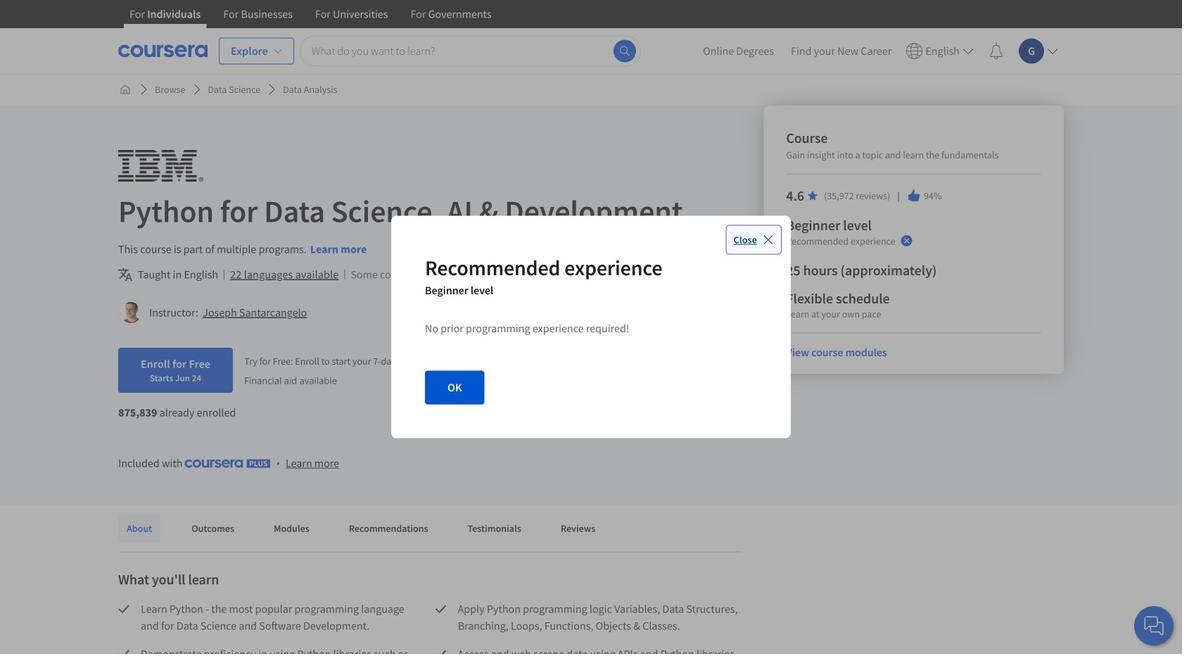 Task type: locate. For each thing, give the bounding box(es) containing it.
None search field
[[300, 36, 641, 67]]

coursera image
[[118, 40, 208, 62]]

dialog
[[391, 216, 791, 438]]

menu
[[695, 28, 1065, 74]]

menu item
[[901, 34, 980, 68]]



Task type: describe. For each thing, give the bounding box(es) containing it.
banner navigation
[[118, 0, 503, 28]]

coursera plus image
[[185, 459, 271, 468]]

ibm image
[[118, 150, 203, 182]]

home image
[[120, 84, 131, 95]]

What do you want to learn? text field
[[300, 36, 641, 67]]

joseph santarcangelo image
[[120, 302, 142, 323]]



Task type: vqa. For each thing, say whether or not it's contained in the screenshot.
and within the Strengthen Employment Outcomes Prepare students for the workforce of today, tomorrow, and beyond
no



